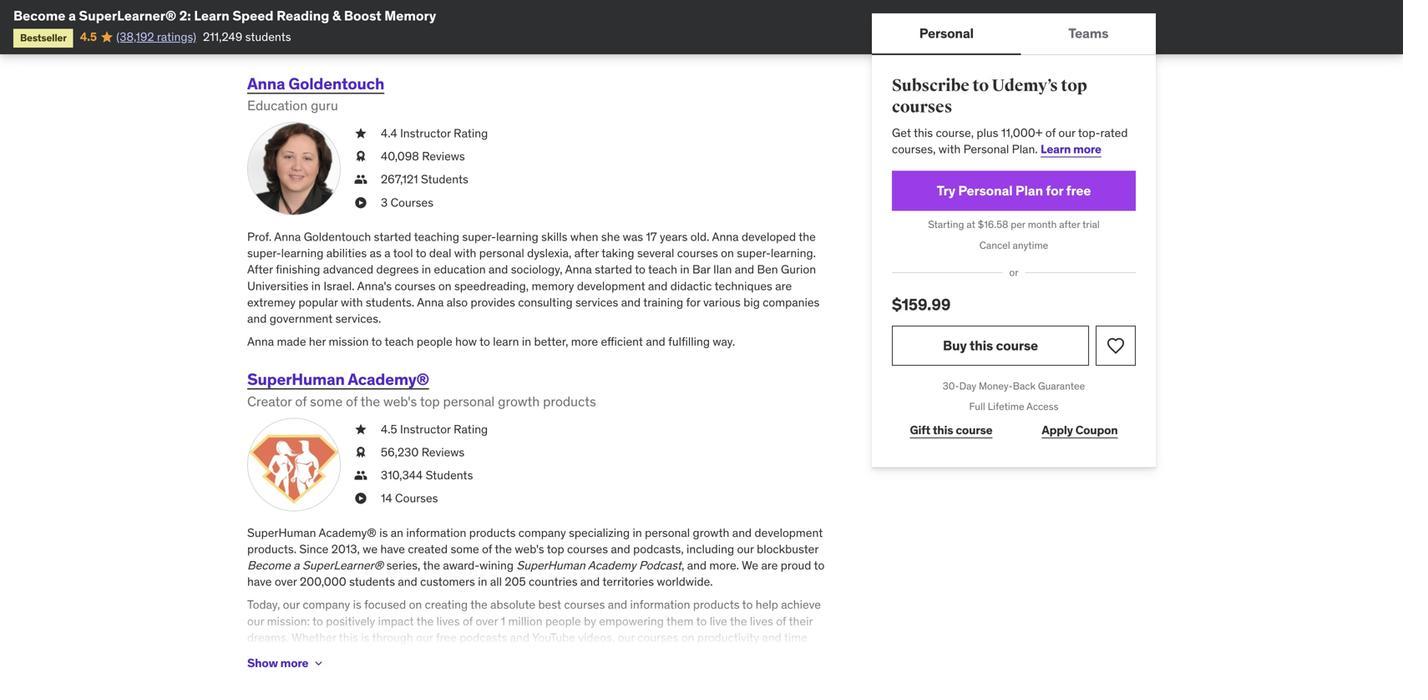 Task type: locate. For each thing, give the bounding box(es) containing it.
310,344
[[381, 468, 423, 483]]

0 horizontal spatial some
[[310, 393, 343, 410]]

xsmall image left 40,098
[[354, 148, 368, 165]]

buy this course
[[944, 337, 1039, 354]]

products up live
[[694, 598, 740, 613]]

in left all
[[478, 575, 488, 590]]

0 horizontal spatial help
[[414, 663, 436, 678]]

0 horizontal spatial we
[[363, 542, 378, 557]]

1 vertical spatial for
[[687, 295, 701, 310]]

show down the dreams.
[[247, 656, 278, 671]]

0 vertical spatial free
[[1067, 182, 1092, 199]]

growth inside 'superhuman academy® is an information products company specializing in personal growth and development products. since 2013, we have created some of the web's top courses and podcasts, including our blockbuster become a superlearner® series, the award-wining superhuman academy podcast'
[[693, 526, 730, 541]]

the down videos,
[[589, 647, 606, 662]]

1 horizontal spatial become
[[247, 558, 291, 573]]

prof. anna goldentouch started teaching super-learning skills when she was 17 years old. anna developed the super-learning abilities as a tool to deal with personal dyslexia, after taking several courses on super-learning. after finishing advanced degrees in education and sociology, anna started to teach in bar ilan and ben gurion universities in israel. anna's courses on speedreading, memory development and didactic techniques are extremey popular with students. anna also provides consulting services and training for various big companies and government services. anna made her mission to teach people how to learn in better, more efficient and fulfilling way.
[[247, 229, 820, 349]]

0 vertical spatial growth
[[498, 393, 540, 410]]

1 vertical spatial rating
[[454, 422, 488, 437]]

1 horizontal spatial we
[[742, 558, 759, 573]]

growth up including
[[693, 526, 730, 541]]

with inside the today, our company is focused on creating the absolute best courses and information products to help achieve our mission: to positively impact the lives of over 1 million people by empowering them to live the lives of their dreams. whether this is through our free podcasts and youtube videos, our courses on productivity and time management, or through the products we co-create with some of the world's top thought leaders in a wide variety of topics. we are here to help you overcome the impossible.
[[520, 647, 542, 662]]

a inside prof. anna goldentouch started teaching super-learning skills when she was 17 years old. anna developed the super-learning abilities as a tool to deal with personal dyslexia, after taking several courses on super-learning. after finishing advanced degrees in education and sociology, anna started to teach in bar ilan and ben gurion universities in israel. anna's courses on speedreading, memory development and didactic techniques are extremey popular with students. anna also provides consulting services and training for various big companies and government services. anna made her mission to teach people how to learn in better, more efficient and fulfilling way.
[[385, 246, 391, 261]]

the down creating
[[417, 614, 434, 629]]

development up blockbuster
[[755, 526, 823, 541]]

their left colleagues
[[706, 0, 730, 3]]

1 vertical spatial personal
[[964, 142, 1010, 157]]

company inside the today, our company is focused on creating the absolute best courses and information products to help achieve our mission: to positively impact the lives of over 1 million people by empowering them to live the lives of their dreams. whether this is through our free podcasts and youtube videos, our courses on productivity and time management, or through the products we co-create with some of the world's top thought leaders in a wide variety of topics. we are here to help you overcome the impossible.
[[303, 598, 350, 613]]

1 vertical spatial instructor
[[400, 422, 451, 437]]

the inside prof. anna goldentouch started teaching super-learning skills when she was 17 years old. anna developed the super-learning abilities as a tool to deal with personal dyslexia, after taking several courses on super-learning. after finishing advanced degrees in education and sociology, anna started to teach in bar ilan and ben gurion universities in israel. anna's courses on speedreading, memory development and didactic techniques are extremey popular with students. anna also provides consulting services and training for various big companies and government services. anna made her mission to teach people how to learn in better, more efficient and fulfilling way.
[[799, 229, 816, 244]]

academy® inside superhuman academy® creator of some of the web's top personal growth products
[[348, 370, 429, 390]]

goldentouch
[[289, 73, 385, 93], [304, 229, 371, 244]]

1 horizontal spatial have
[[381, 542, 405, 557]]

1 rating from the top
[[454, 126, 488, 141]]

anna goldentouch image
[[247, 122, 341, 216]]

tab list containing personal
[[872, 13, 1157, 55]]

free down creating
[[436, 630, 457, 645]]

companies
[[763, 295, 820, 310]]

1 horizontal spatial help
[[756, 598, 779, 613]]

courses inside subscribe to udemy's top courses
[[893, 97, 953, 118]]

superhuman for superhuman academy® creator of some of the web's top personal growth products
[[247, 370, 345, 390]]

1 horizontal spatial teach
[[648, 262, 678, 277]]

their inside the super-learning tools developed by lev allow ordinary people to learn x10 speed of their colleagues and enable machines to solve extremely complex problems.
[[706, 0, 730, 3]]

xsmall image
[[354, 148, 368, 165], [354, 468, 368, 484]]

growth for superhuman academy® is an information products company specializing in personal growth and development products. since 2013, we have created some of the web's top courses and podcasts, including our blockbuster become a superlearner® series, the award-wining superhuman academy podcast
[[693, 526, 730, 541]]

growth inside superhuman academy® creator of some of the web's top personal growth products
[[498, 393, 540, 410]]

0 horizontal spatial developed
[[388, 0, 443, 3]]

teams button
[[1022, 13, 1157, 53]]

0 vertical spatial learn
[[194, 7, 230, 24]]

1 vertical spatial show
[[247, 656, 278, 671]]

more.
[[710, 558, 740, 573]]

her
[[309, 334, 326, 349]]

growth
[[498, 393, 540, 410], [693, 526, 730, 541]]

0 vertical spatial xsmall image
[[354, 148, 368, 165]]

xsmall image for 14 courses
[[354, 491, 368, 507]]

2 show from the top
[[247, 656, 278, 671]]

personal up the podcasts,
[[645, 526, 690, 541]]

cancel
[[980, 239, 1011, 252]]

1 horizontal spatial students
[[349, 575, 395, 590]]

machines
[[285, 4, 336, 19]]

1 vertical spatial help
[[414, 663, 436, 678]]

this inside the today, our company is focused on creating the absolute best courses and information products to help achieve our mission: to positively impact the lives of over 1 million people by empowering them to live the lives of their dreams. whether this is through our free podcasts and youtube videos, our courses on productivity and time management, or through the products we co-create with some of the world's top thought leaders in a wide variety of topics. we are here to help you overcome the impossible.
[[339, 630, 358, 645]]

rating
[[454, 126, 488, 141], [454, 422, 488, 437]]

1 vertical spatial course
[[956, 423, 993, 438]]

development inside prof. anna goldentouch started teaching super-learning skills when she was 17 years old. anna developed the super-learning abilities as a tool to deal with personal dyslexia, after taking several courses on super-learning. after finishing advanced degrees in education and sociology, anna started to teach in bar ilan and ben gurion universities in israel. anna's courses on speedreading, memory development and didactic techniques are extremey popular with students. anna also provides consulting services and training for various big companies and government services. anna made her mission to teach people how to learn in better, more efficient and fulfilling way.
[[577, 279, 646, 294]]

0 vertical spatial started
[[374, 229, 412, 244]]

show
[[247, 30, 278, 45], [247, 656, 278, 671]]

have inside 'superhuman academy® is an information products company specializing in personal growth and development products. since 2013, we have created some of the web's top courses and podcasts, including our blockbuster become a superlearner® series, the award-wining superhuman academy podcast'
[[381, 542, 405, 557]]

0 vertical spatial are
[[776, 279, 792, 294]]

our up learn more link
[[1059, 125, 1076, 140]]

1 instructor from the top
[[400, 126, 451, 141]]

56,230 reviews
[[381, 445, 465, 460]]

4.5 for 4.5 instructor rating
[[381, 422, 397, 437]]

1 horizontal spatial course
[[997, 337, 1039, 354]]

gift
[[910, 423, 931, 438]]

0 horizontal spatial 4.5
[[80, 29, 97, 44]]

2 xsmall image from the top
[[354, 468, 368, 484]]

teach down several
[[648, 262, 678, 277]]

1 horizontal spatial for
[[1047, 182, 1064, 199]]

we
[[742, 558, 759, 573], [335, 663, 352, 678]]

academy® for superhuman academy® is an information products company specializing in personal growth and development products. since 2013, we have created some of the web's top courses and podcasts, including our blockbuster become a superlearner® series, the award-wining superhuman academy podcast
[[319, 526, 377, 541]]

their
[[706, 0, 730, 3], [789, 614, 813, 629]]

including
[[687, 542, 735, 557]]

1 vertical spatial are
[[762, 558, 778, 573]]

started
[[374, 229, 412, 244], [595, 262, 633, 277]]

products down better,
[[543, 393, 597, 410]]

course up the back
[[997, 337, 1039, 354]]

the super-learning tools developed by lev allow ordinary people to learn x10 speed of their colleagues and enable machines to solve extremely complex problems.
[[247, 0, 811, 19]]

by up complex on the top left of the page
[[445, 0, 458, 3]]

4.4 instructor rating
[[381, 126, 488, 141]]

xsmall image left 310,344
[[354, 468, 368, 484]]

0 vertical spatial course
[[997, 337, 1039, 354]]

superhuman inside superhuman academy® creator of some of the web's top personal growth products
[[247, 370, 345, 390]]

1 xsmall image from the top
[[354, 148, 368, 165]]

1 horizontal spatial growth
[[693, 526, 730, 541]]

taking
[[602, 246, 635, 261]]

1 vertical spatial show more button
[[247, 647, 325, 681]]

wishlist image
[[1106, 336, 1127, 356]]

superhuman up creator
[[247, 370, 345, 390]]

superlearner® inside 'superhuman academy® is an information products company specializing in personal growth and development products. since 2013, we have created some of the web's top courses and podcasts, including our blockbuster become a superlearner® series, the award-wining superhuman academy podcast'
[[303, 558, 384, 573]]

on up the also at the left of the page
[[439, 279, 452, 294]]

personal inside superhuman academy® creator of some of the web's top personal growth products
[[443, 393, 495, 410]]

1 vertical spatial academy®
[[319, 526, 377, 541]]

0 vertical spatial students
[[421, 172, 469, 187]]

top
[[1062, 76, 1088, 96], [420, 393, 440, 410], [547, 542, 565, 557], [648, 647, 666, 662]]

students down 40,098 reviews at the top left
[[421, 172, 469, 187]]

or inside the today, our company is focused on creating the absolute best courses and information products to help achieve our mission: to positively impact the lives of over 1 million people by empowering them to live the lives of their dreams. whether this is through our free podcasts and youtube videos, our courses on productivity and time management, or through the products we co-create with some of the world's top thought leaders in a wide variety of topics. we are here to help you overcome the impossible.
[[322, 647, 333, 662]]

we inside , and more. we are proud to have over 200,000 students and customers in all 205 countries and territories worldwide.
[[742, 558, 759, 573]]

xsmall image
[[354, 125, 368, 142], [354, 171, 368, 188], [354, 195, 368, 211], [354, 421, 368, 438], [354, 445, 368, 461], [354, 491, 368, 507], [312, 657, 325, 671]]

to inside subscribe to udemy's top courses
[[973, 76, 989, 96]]

reviews
[[422, 149, 465, 164], [422, 445, 465, 460]]

this right buy
[[970, 337, 994, 354]]

to left 'udemy's'
[[973, 76, 989, 96]]

1 vertical spatial company
[[303, 598, 350, 613]]

information inside 'superhuman academy® is an information products company specializing in personal growth and development products. since 2013, we have created some of the web's top courses and podcasts, including our blockbuster become a superlearner® series, the award-wining superhuman academy podcast'
[[407, 526, 467, 541]]

company inside 'superhuman academy® is an information products company specializing in personal growth and development products. since 2013, we have created some of the web's top courses and podcasts, including our blockbuster become a superlearner® series, the award-wining superhuman academy podcast'
[[519, 526, 566, 541]]

0 vertical spatial after
[[1060, 218, 1081, 231]]

1 horizontal spatial we
[[448, 647, 463, 662]]

management,
[[247, 647, 319, 662]]

instructor up 40,098 reviews at the top left
[[400, 126, 451, 141]]

0 vertical spatial information
[[407, 526, 467, 541]]

mission
[[329, 334, 369, 349]]

0 vertical spatial 4.5
[[80, 29, 97, 44]]

personal for superhuman academy® creator of some of the web's top personal growth products
[[443, 393, 495, 410]]

company down 200,000
[[303, 598, 350, 613]]

the up here
[[379, 647, 396, 662]]

students down enable
[[245, 29, 291, 44]]

back
[[1013, 380, 1036, 393]]

of inside 'superhuman academy® is an information products company specializing in personal growth and development products. since 2013, we have created some of the web's top courses and podcasts, including our blockbuster become a superlearner® series, the award-wining superhuman academy podcast'
[[482, 542, 492, 557]]

with down youtube
[[520, 647, 542, 662]]

show more button down enable
[[247, 21, 325, 54]]

0 horizontal spatial for
[[687, 295, 701, 310]]

academy® inside 'superhuman academy® is an information products company specializing in personal growth and development products. since 2013, we have created some of the web's top courses and podcasts, including our blockbuster become a superlearner® series, the award-wining superhuman academy podcast'
[[319, 526, 377, 541]]

1 vertical spatial information
[[631, 598, 691, 613]]

with
[[939, 142, 961, 157], [454, 246, 477, 261], [341, 295, 363, 310], [520, 647, 542, 662]]

show more button
[[247, 21, 325, 54], [247, 647, 325, 681]]

0 vertical spatial people
[[557, 0, 593, 3]]

instructor
[[400, 126, 451, 141], [400, 422, 451, 437]]

xsmall image for 4.5 instructor rating
[[354, 421, 368, 438]]

personal up $16.58
[[959, 182, 1013, 199]]

boost
[[344, 7, 382, 24]]

of inside the super-learning tools developed by lev allow ordinary people to learn x10 speed of their colleagues and enable machines to solve extremely complex problems.
[[693, 0, 703, 3]]

goldentouch up guru
[[289, 73, 385, 93]]

0 vertical spatial show
[[247, 30, 278, 45]]

over left 1
[[476, 614, 498, 629]]

0 horizontal spatial learn
[[194, 7, 230, 24]]

subscribe
[[893, 76, 970, 96]]

0 horizontal spatial free
[[436, 630, 457, 645]]

and right colleagues
[[792, 0, 811, 3]]

developed
[[388, 0, 443, 3], [742, 229, 796, 244]]

some down superhuman academy® link
[[310, 393, 343, 410]]

1 horizontal spatial company
[[519, 526, 566, 541]]

after left trial
[[1060, 218, 1081, 231]]

1 vertical spatial we
[[448, 647, 463, 662]]

learn right how
[[493, 334, 519, 349]]

goldentouch up abilities
[[304, 229, 371, 244]]

guru
[[311, 97, 338, 114]]

teams
[[1069, 25, 1109, 42]]

xsmall image for 3 courses
[[354, 195, 368, 211]]

superhuman
[[247, 370, 345, 390], [247, 526, 316, 541], [517, 558, 586, 573]]

0 vertical spatial become
[[13, 7, 66, 24]]

this down positively
[[339, 630, 358, 645]]

0 vertical spatial goldentouch
[[289, 73, 385, 93]]

speed
[[658, 0, 690, 3]]

show more button down the dreams.
[[247, 647, 325, 681]]

0 horizontal spatial development
[[577, 279, 646, 294]]

big
[[744, 295, 760, 310]]

several
[[638, 246, 675, 261]]

top inside subscribe to udemy's top courses
[[1062, 76, 1088, 96]]

more
[[281, 30, 309, 45], [1074, 142, 1102, 157], [571, 334, 598, 349], [281, 656, 309, 671]]

students up focused
[[349, 575, 395, 590]]

anna up memory
[[565, 262, 592, 277]]

anytime
[[1013, 239, 1049, 252]]

developed up the extremely
[[388, 0, 443, 3]]

0 vertical spatial over
[[275, 575, 297, 590]]

xsmall image for 56,230 reviews
[[354, 445, 368, 461]]

creator
[[247, 393, 292, 410]]

0 vertical spatial learn
[[609, 0, 635, 3]]

3
[[381, 195, 388, 210]]

1 horizontal spatial by
[[584, 614, 597, 629]]

advanced
[[323, 262, 374, 277]]

4.5 right bestseller at the top of the page
[[80, 29, 97, 44]]

1 horizontal spatial developed
[[742, 229, 796, 244]]

this right gift
[[933, 423, 954, 438]]

over inside , and more. we are proud to have over 200,000 students and customers in all 205 countries and territories worldwide.
[[275, 575, 297, 590]]

development inside 'superhuman academy® is an information products company specializing in personal growth and development products. since 2013, we have created some of the web's top courses and podcasts, including our blockbuster become a superlearner® series, the award-wining superhuman academy podcast'
[[755, 526, 823, 541]]

2 instructor from the top
[[400, 422, 451, 437]]

instructor for academy®
[[400, 422, 451, 437]]

some up award-
[[451, 542, 479, 557]]

0 horizontal spatial we
[[335, 663, 352, 678]]

this inside button
[[970, 337, 994, 354]]

plus
[[977, 125, 999, 140]]

1 vertical spatial development
[[755, 526, 823, 541]]

started up tool
[[374, 229, 412, 244]]

show down speed
[[247, 30, 278, 45]]

some inside 'superhuman academy® is an information products company specializing in personal growth and development products. since 2013, we have created some of the web's top courses and podcasts, including our blockbuster become a superlearner® series, the award-wining superhuman academy podcast'
[[451, 542, 479, 557]]

show more down enable
[[247, 30, 309, 45]]

1 vertical spatial their
[[789, 614, 813, 629]]

top inside the today, our company is focused on creating the absolute best courses and information products to help achieve our mission: to positively impact the lives of over 1 million people by empowering them to live the lives of their dreams. whether this is through our free podcasts and youtube videos, our courses on productivity and time management, or through the products we co-create with some of the world's top thought leaders in a wide variety of topics. we are here to help you overcome the impossible.
[[648, 647, 666, 662]]

for
[[1047, 182, 1064, 199], [687, 295, 701, 310]]

is up positively
[[353, 598, 362, 613]]

people inside the today, our company is focused on creating the absolute best courses and information products to help achieve our mission: to positively impact the lives of over 1 million people by empowering them to live the lives of their dreams. whether this is through our free podcasts and youtube videos, our courses on productivity and time management, or through the products we co-create with some of the world's top thought leaders in a wide variety of topics. we are here to help you overcome the impossible.
[[546, 614, 581, 629]]

anna inside anna goldentouch education guru
[[247, 73, 285, 93]]

in up the podcasts,
[[633, 526, 642, 541]]

1 horizontal spatial information
[[631, 598, 691, 613]]

2 rating from the top
[[454, 422, 488, 437]]

company up , and more. we are proud to have over 200,000 students and customers in all 205 countries and territories worldwide.
[[519, 526, 566, 541]]

per
[[1011, 218, 1026, 231]]

in inside 'superhuman academy® is an information products company specializing in personal growth and development products. since 2013, we have created some of the web's top courses and podcasts, including our blockbuster become a superlearner® series, the award-wining superhuman academy podcast'
[[633, 526, 642, 541]]

through down impact
[[372, 630, 414, 645]]

subscribe to udemy's top courses
[[893, 76, 1088, 118]]

of
[[693, 0, 703, 3], [1046, 125, 1056, 140], [295, 393, 307, 410], [346, 393, 358, 410], [482, 542, 492, 557], [463, 614, 473, 629], [777, 614, 787, 629], [576, 647, 586, 662], [285, 663, 295, 678]]

teach
[[648, 262, 678, 277], [385, 334, 414, 349]]

0 horizontal spatial superlearner®
[[79, 7, 176, 24]]

personal inside get this course, plus 11,000+ of our top-rated courses, with personal plan.
[[964, 142, 1010, 157]]

1 horizontal spatial lives
[[750, 614, 774, 629]]

this inside get this course, plus 11,000+ of our top-rated courses, with personal plan.
[[914, 125, 934, 140]]

0 horizontal spatial growth
[[498, 393, 540, 410]]

courses for superhuman academy®
[[395, 491, 438, 506]]

1 vertical spatial personal
[[443, 393, 495, 410]]

1 vertical spatial developed
[[742, 229, 796, 244]]

reviews for academy®
[[422, 445, 465, 460]]

to
[[595, 0, 606, 3], [338, 4, 349, 19], [973, 76, 989, 96], [416, 246, 427, 261], [635, 262, 646, 277], [372, 334, 382, 349], [480, 334, 490, 349], [814, 558, 825, 573], [743, 598, 753, 613], [313, 614, 323, 629], [697, 614, 707, 629], [400, 663, 411, 678]]

, and more. we are proud to have over 200,000 students and customers in all 205 countries and territories worldwide.
[[247, 558, 825, 590]]

course inside button
[[997, 337, 1039, 354]]

0 horizontal spatial or
[[322, 647, 333, 662]]

56,230
[[381, 445, 419, 460]]

0 vertical spatial or
[[1010, 266, 1019, 279]]

40,098 reviews
[[381, 149, 465, 164]]

this
[[914, 125, 934, 140], [970, 337, 994, 354], [933, 423, 954, 438], [339, 630, 358, 645]]

colleagues
[[733, 0, 789, 3]]

goldentouch inside anna goldentouch education guru
[[289, 73, 385, 93]]

personal inside 'superhuman academy® is an information products company specializing in personal growth and development products. since 2013, we have created some of the web's top courses and podcasts, including our blockbuster become a superlearner® series, the award-wining superhuman academy podcast'
[[645, 526, 690, 541]]

learning inside the super-learning tools developed by lev allow ordinary people to learn x10 speed of their colleagues and enable machines to solve extremely complex problems.
[[315, 0, 357, 3]]

1 vertical spatial learn
[[493, 334, 519, 349]]

buy
[[944, 337, 967, 354]]

0 horizontal spatial course
[[956, 423, 993, 438]]

the up productivity
[[730, 614, 748, 629]]

tab list
[[872, 13, 1157, 55]]

sociology,
[[511, 262, 563, 277]]

started down taking
[[595, 262, 633, 277]]

top up 4.5 instructor rating at the left
[[420, 393, 440, 410]]

the inside superhuman academy® creator of some of the web's top personal growth products
[[361, 393, 380, 410]]

information up them on the left bottom of page
[[631, 598, 691, 613]]

rating up 56,230 reviews
[[454, 422, 488, 437]]

(38,192 ratings)
[[116, 29, 196, 44]]

students for goldentouch
[[421, 172, 469, 187]]

0 horizontal spatial lives
[[437, 614, 460, 629]]

205
[[505, 575, 526, 590]]

web's inside 'superhuman academy® is an information products company specializing in personal growth and development products. since 2013, we have created some of the web's top courses and podcasts, including our blockbuster become a superlearner® series, the award-wining superhuman academy podcast'
[[515, 542, 545, 557]]

with down the course,
[[939, 142, 961, 157]]

courses down 310,344 students
[[395, 491, 438, 506]]

government
[[270, 311, 333, 326]]

2 vertical spatial are
[[355, 663, 371, 678]]

anna right prof.
[[274, 229, 301, 244]]

techniques
[[715, 279, 773, 294]]

efficient
[[601, 334, 643, 349]]

learn left x10
[[609, 0, 635, 3]]

1 horizontal spatial 4.5
[[381, 422, 397, 437]]

courses down the old.
[[678, 246, 719, 261]]

for down didactic
[[687, 295, 701, 310]]

200,000
[[300, 575, 347, 590]]

personal
[[920, 25, 974, 42], [964, 142, 1010, 157], [959, 182, 1013, 199]]

she
[[602, 229, 620, 244]]

we inside the today, our company is focused on creating the absolute best courses and information products to help achieve our mission: to positively impact the lives of over 1 million people by empowering them to live the lives of their dreams. whether this is through our free podcasts and youtube videos, our courses on productivity and time management, or through the products we co-create with some of the world's top thought leaders in a wide variety of topics. we are here to help you overcome the impossible.
[[448, 647, 463, 662]]

worldwide.
[[657, 575, 713, 590]]

0 vertical spatial superhuman
[[247, 370, 345, 390]]

0 vertical spatial their
[[706, 0, 730, 3]]

0 vertical spatial development
[[577, 279, 646, 294]]

we right the more.
[[742, 558, 759, 573]]

superhuman up countries
[[517, 558, 586, 573]]

1 vertical spatial after
[[575, 246, 599, 261]]

4.4
[[381, 126, 398, 141]]

prof.
[[247, 229, 272, 244]]

xsmall image left 4.4
[[354, 125, 368, 142]]

through down positively
[[335, 647, 376, 662]]

super- up reading
[[281, 0, 315, 3]]

xsmall image for 310,344 students
[[354, 468, 368, 484]]

by inside the super-learning tools developed by lev allow ordinary people to learn x10 speed of their colleagues and enable machines to solve extremely complex problems.
[[445, 0, 458, 3]]

0 vertical spatial through
[[372, 630, 414, 645]]

1 vertical spatial people
[[417, 334, 453, 349]]

1 vertical spatial students
[[426, 468, 473, 483]]

and inside the super-learning tools developed by lev allow ordinary people to learn x10 speed of their colleagues and enable machines to solve extremely complex problems.
[[792, 0, 811, 3]]

memory
[[532, 279, 575, 294]]

to inside , and more. we are proud to have over 200,000 students and customers in all 205 countries and territories worldwide.
[[814, 558, 825, 573]]

courses inside 'superhuman academy® is an information products company specializing in personal growth and development products. since 2013, we have created some of the web's top courses and podcasts, including our blockbuster become a superlearner® series, the award-wining superhuman academy podcast'
[[567, 542, 608, 557]]

0 horizontal spatial have
[[247, 575, 272, 590]]

we inside the today, our company is focused on creating the absolute best courses and information products to help achieve our mission: to positively impact the lives of over 1 million people by empowering them to live the lives of their dreams. whether this is through our free podcasts and youtube videos, our courses on productivity and time management, or through the products we co-create with some of the world's top thought leaders in a wide variety of topics. we are here to help you overcome the impossible.
[[335, 663, 352, 678]]

money-
[[979, 380, 1013, 393]]

complex
[[436, 4, 480, 19]]

students
[[245, 29, 291, 44], [349, 575, 395, 590]]

anna left the also at the left of the page
[[417, 295, 444, 310]]

we right 2013,
[[363, 542, 378, 557]]

by inside the today, our company is focused on creating the absolute best courses and information products to help achieve our mission: to positively impact the lives of over 1 million people by empowering them to live the lives of their dreams. whether this is through our free podcasts and youtube videos, our courses on productivity and time management, or through the products we co-create with some of the world's top thought leaders in a wide variety of topics. we are here to help you overcome the impossible.
[[584, 614, 597, 629]]

4.5 for 4.5
[[80, 29, 97, 44]]

lev
[[461, 0, 479, 3]]

superhuman academy® creator of some of the web's top personal growth products
[[247, 370, 597, 410]]

consulting
[[518, 295, 573, 310]]

starting
[[929, 218, 965, 231]]

the up wining
[[495, 542, 512, 557]]

in left bar
[[681, 262, 690, 277]]

our inside get this course, plus 11,000+ of our top-rated courses, with personal plan.
[[1059, 125, 1076, 140]]

people left how
[[417, 334, 453, 349]]

we inside 'superhuman academy® is an information products company specializing in personal growth and development products. since 2013, we have created some of the web's top courses and podcasts, including our blockbuster become a superlearner® series, the award-wining superhuman academy podcast'
[[363, 542, 378, 557]]

learn inside the super-learning tools developed by lev allow ordinary people to learn x10 speed of their colleagues and enable machines to solve extremely complex problems.
[[609, 0, 635, 3]]

problems.
[[483, 4, 534, 19]]

0 vertical spatial developed
[[388, 0, 443, 3]]

fulfilling
[[669, 334, 710, 349]]

free
[[1067, 182, 1092, 199], [436, 630, 457, 645]]

lives
[[437, 614, 460, 629], [750, 614, 774, 629]]

lives down creating
[[437, 614, 460, 629]]

2 show more from the top
[[247, 656, 309, 671]]

courses down degrees
[[395, 279, 436, 294]]

1 vertical spatial superlearner®
[[303, 558, 384, 573]]

courses for anna goldentouch
[[391, 195, 434, 210]]

1 vertical spatial over
[[476, 614, 498, 629]]

0 vertical spatial web's
[[384, 393, 417, 410]]

ratings)
[[157, 29, 196, 44]]

4.5 up 56,230
[[381, 422, 397, 437]]

some inside the today, our company is focused on creating the absolute best courses and information products to help achieve our mission: to positively impact the lives of over 1 million people by empowering them to live the lives of their dreams. whether this is through our free podcasts and youtube videos, our courses on productivity and time management, or through the products we co-create with some of the world's top thought leaders in a wide variety of topics. we are here to help you overcome the impossible.
[[545, 647, 573, 662]]

of right speed
[[693, 0, 703, 3]]

0 vertical spatial superlearner®
[[79, 7, 176, 24]]

wining
[[480, 558, 514, 573]]

have up today,
[[247, 575, 272, 590]]

customers
[[420, 575, 475, 590]]

podcast
[[639, 558, 682, 573]]

get
[[893, 125, 912, 140]]

this for get
[[914, 125, 934, 140]]

0 horizontal spatial company
[[303, 598, 350, 613]]

access
[[1027, 400, 1059, 413]]

1 vertical spatial have
[[247, 575, 272, 590]]

after
[[1060, 218, 1081, 231], [575, 246, 599, 261]]

1 horizontal spatial or
[[1010, 266, 1019, 279]]

0 vertical spatial personal
[[920, 25, 974, 42]]

0 horizontal spatial by
[[445, 0, 458, 3]]

learning up finishing on the top
[[281, 246, 324, 261]]

have
[[381, 542, 405, 557], [247, 575, 272, 590]]

ilan
[[714, 262, 732, 277]]

1 horizontal spatial learn
[[609, 0, 635, 3]]

0 horizontal spatial over
[[275, 575, 297, 590]]

2 vertical spatial superhuman
[[517, 558, 586, 573]]

with inside get this course, plus 11,000+ of our top-rated courses, with personal plan.
[[939, 142, 961, 157]]

web's up , and more. we are proud to have over 200,000 students and customers in all 205 countries and territories worldwide.
[[515, 542, 545, 557]]

by up videos,
[[584, 614, 597, 629]]

xsmall image for 267,121 students
[[354, 171, 368, 188]]

on up impact
[[409, 598, 422, 613]]

0 horizontal spatial started
[[374, 229, 412, 244]]

1 horizontal spatial their
[[789, 614, 813, 629]]

top right 'udemy's'
[[1062, 76, 1088, 96]]

course for buy this course
[[997, 337, 1039, 354]]

development
[[577, 279, 646, 294], [755, 526, 823, 541]]

0 vertical spatial is
[[380, 526, 388, 541]]

in right leaders
[[754, 647, 763, 662]]

0 vertical spatial courses
[[391, 195, 434, 210]]



Task type: vqa. For each thing, say whether or not it's contained in the screenshot.
"Business" inside the Udemy Business Link
no



Task type: describe. For each thing, give the bounding box(es) containing it.
and left 'fulfilling'
[[646, 334, 666, 349]]

to left solve at top left
[[338, 4, 349, 19]]

1 vertical spatial through
[[335, 647, 376, 662]]

products inside 'superhuman academy® is an information products company specializing in personal growth and development products. since 2013, we have created some of the web's top courses and podcasts, including our blockbuster become a superlearner® series, the award-wining superhuman academy podcast'
[[469, 526, 516, 541]]

become inside 'superhuman academy® is an information products company specializing in personal growth and development products. since 2013, we have created some of the web's top courses and podcasts, including our blockbuster become a superlearner® series, the award-wining superhuman academy podcast'
[[247, 558, 291, 573]]

our up the world's
[[618, 630, 635, 645]]

all
[[490, 575, 502, 590]]

in left better,
[[522, 334, 532, 349]]

0 horizontal spatial become
[[13, 7, 66, 24]]

starting at $16.58 per month after trial cancel anytime
[[929, 218, 1100, 252]]

academy® for superhuman academy® creator of some of the web's top personal growth products
[[348, 370, 429, 390]]

are inside , and more. we are proud to have over 200,000 students and customers in all 205 countries and territories worldwide.
[[762, 558, 778, 573]]

of right creator
[[295, 393, 307, 410]]

rating for goldentouch
[[454, 126, 488, 141]]

top-
[[1079, 125, 1101, 140]]

dreams.
[[247, 630, 289, 645]]

and right ,
[[688, 558, 707, 573]]

super- up education
[[462, 229, 496, 244]]

and up including
[[733, 526, 752, 541]]

focused
[[364, 598, 406, 613]]

1 vertical spatial learn
[[1041, 142, 1072, 157]]

1 show more button from the top
[[247, 21, 325, 54]]

goldentouch inside prof. anna goldentouch started teaching super-learning skills when she was 17 years old. anna developed the super-learning abilities as a tool to deal with personal dyslexia, after taking several courses on super-learning. after finishing advanced degrees in education and sociology, anna started to teach in bar ilan and ben gurion universities in israel. anna's courses on speedreading, memory development and didactic techniques are extremey popular with students. anna also provides consulting services and training for various big companies and government services. anna made her mission to teach people how to learn in better, more efficient and fulfilling way.
[[304, 229, 371, 244]]

&
[[333, 7, 341, 24]]

services
[[576, 295, 619, 310]]

1 horizontal spatial free
[[1067, 182, 1092, 199]]

also
[[447, 295, 468, 310]]

the
[[258, 0, 278, 3]]

how
[[456, 334, 477, 349]]

the down the create
[[515, 663, 532, 678]]

top inside superhuman academy® creator of some of the web's top personal growth products
[[420, 393, 440, 410]]

finishing
[[276, 262, 320, 277]]

personal inside "button"
[[920, 25, 974, 42]]

growth for superhuman academy® creator of some of the web's top personal growth products
[[498, 393, 540, 410]]

plan.
[[1013, 142, 1038, 157]]

get this course, plus 11,000+ of our top-rated courses, with personal plan.
[[893, 125, 1129, 157]]

trial
[[1083, 218, 1100, 231]]

1
[[501, 614, 506, 629]]

and down extremey
[[247, 311, 267, 326]]

to left live
[[697, 614, 707, 629]]

old.
[[691, 229, 710, 244]]

bestseller
[[20, 31, 67, 44]]

are inside the today, our company is focused on creating the absolute best courses and information products to help achieve our mission: to positively impact the lives of over 1 million people by empowering them to live the lives of their dreams. whether this is through our free podcasts and youtube videos, our courses on productivity and time management, or through the products we co-create with some of the world's top thought leaders in a wide variety of topics. we are here to help you overcome the impossible.
[[355, 663, 371, 678]]

rated
[[1101, 125, 1129, 140]]

leaders
[[713, 647, 751, 662]]

2 vertical spatial learning
[[281, 246, 324, 261]]

teaching
[[414, 229, 460, 244]]

x10
[[638, 0, 655, 3]]

personal inside prof. anna goldentouch started teaching super-learning skills when she was 17 years old. anna developed the super-learning abilities as a tool to deal with personal dyslexia, after taking several courses on super-learning. after finishing advanced degrees in education and sociology, anna started to teach in bar ilan and ben gurion universities in israel. anna's courses on speedreading, memory development and didactic techniques are extremey popular with students. anna also provides consulting services and training for various big companies and government services. anna made her mission to teach people how to learn in better, more efficient and fulfilling way.
[[479, 246, 525, 261]]

this for buy
[[970, 337, 994, 354]]

1 lives from the left
[[437, 614, 460, 629]]

students inside , and more. we are proud to have over 200,000 students and customers in all 205 countries and territories worldwide.
[[349, 575, 395, 590]]

education
[[434, 262, 486, 277]]

series,
[[387, 558, 421, 573]]

to up whether
[[313, 614, 323, 629]]

territories
[[603, 575, 654, 590]]

with up the "services."
[[341, 295, 363, 310]]

course for gift this course
[[956, 423, 993, 438]]

on up thought
[[682, 630, 695, 645]]

guarantee
[[1039, 380, 1086, 393]]

anna left the made
[[247, 334, 274, 349]]

our up "mission:"
[[283, 598, 300, 613]]

people inside prof. anna goldentouch started teaching super-learning skills when she was 17 years old. anna developed the super-learning abilities as a tool to deal with personal dyslexia, after taking several courses on super-learning. after finishing advanced degrees in education and sociology, anna started to teach in bar ilan and ben gurion universities in israel. anna's courses on speedreading, memory development and didactic techniques are extremey popular with students. anna also provides consulting services and training for various big companies and government services. anna made her mission to teach people how to learn in better, more efficient and fulfilling way.
[[417, 334, 453, 349]]

more down reading
[[281, 30, 309, 45]]

1 vertical spatial learning
[[496, 229, 539, 244]]

extremely
[[382, 4, 433, 19]]

anna right the old.
[[712, 229, 739, 244]]

to up productivity
[[743, 598, 753, 613]]

allow
[[482, 0, 508, 3]]

whether
[[292, 630, 336, 645]]

gift this course
[[910, 423, 993, 438]]

to right here
[[400, 663, 411, 678]]

are inside prof. anna goldentouch started teaching super-learning skills when she was 17 years old. anna developed the super-learning abilities as a tool to deal with personal dyslexia, after taking several courses on super-learning. after finishing advanced degrees in education and sociology, anna started to teach in bar ilan and ben gurion universities in israel. anna's courses on speedreading, memory development and didactic techniques are extremey popular with students. anna also provides consulting services and training for various big companies and government services. anna made her mission to teach people how to learn in better, more efficient and fulfilling way.
[[776, 279, 792, 294]]

of inside get this course, plus 11,000+ of our top-rated courses, with personal plan.
[[1046, 125, 1056, 140]]

and up wide
[[763, 630, 782, 645]]

personal for superhuman academy® is an information products company specializing in personal growth and development products. since 2013, we have created some of the web's top courses and podcasts, including our blockbuster become a superlearner® series, the award-wining superhuman academy podcast
[[645, 526, 690, 541]]

and left 'training'
[[622, 295, 641, 310]]

for inside prof. anna goldentouch started teaching super-learning skills when she was 17 years old. anna developed the super-learning abilities as a tool to deal with personal dyslexia, after taking several courses on super-learning. after finishing advanced degrees in education and sociology, anna started to teach in bar ilan and ben gurion universities in israel. anna's courses on speedreading, memory development and didactic techniques are extremey popular with students. anna also provides consulting services and training for various big companies and government services. anna made her mission to teach people how to learn in better, more efficient and fulfilling way.
[[687, 295, 701, 310]]

with up education
[[454, 246, 477, 261]]

xsmall image inside show more button
[[312, 657, 325, 671]]

1 vertical spatial is
[[353, 598, 362, 613]]

30-day money-back guarantee full lifetime access
[[943, 380, 1086, 413]]

apply coupon
[[1042, 423, 1119, 438]]

our down creating
[[416, 630, 433, 645]]

310,344 students
[[381, 468, 473, 483]]

skills
[[542, 229, 568, 244]]

superhuman for superhuman academy® is an information products company specializing in personal growth and development products. since 2013, we have created some of the web's top courses and podcasts, including our blockbuster become a superlearner® series, the award-wining superhuman academy podcast
[[247, 526, 316, 541]]

years
[[660, 229, 688, 244]]

some inside superhuman academy® creator of some of the web's top personal growth products
[[310, 393, 343, 410]]

students for academy®
[[426, 468, 473, 483]]

in up popular
[[312, 279, 321, 294]]

2:
[[179, 7, 191, 24]]

developed inside the super-learning tools developed by lev allow ordinary people to learn x10 speed of their colleagues and enable machines to solve extremely complex problems.
[[388, 0, 443, 3]]

impossible.
[[535, 663, 594, 678]]

products inside superhuman academy® creator of some of the web's top personal growth products
[[543, 393, 597, 410]]

popular
[[299, 295, 338, 310]]

reviews for goldentouch
[[422, 149, 465, 164]]

of down superhuman academy® link
[[346, 393, 358, 410]]

of up time
[[777, 614, 787, 629]]

after inside prof. anna goldentouch started teaching super-learning skills when she was 17 years old. anna developed the super-learning abilities as a tool to deal with personal dyslexia, after taking several courses on super-learning. after finishing advanced degrees in education and sociology, anna started to teach in bar ilan and ben gurion universities in israel. anna's courses on speedreading, memory development and didactic techniques are extremey popular with students. anna also provides consulting services and training for various big companies and government services. anna made her mission to teach people how to learn in better, more efficient and fulfilling way.
[[575, 246, 599, 261]]

our inside 'superhuman academy® is an information products company specializing in personal growth and development products. since 2013, we have created some of the web's top courses and podcasts, including our blockbuster become a superlearner® series, the award-wining superhuman academy podcast'
[[737, 542, 754, 557]]

degrees
[[376, 262, 419, 277]]

courses,
[[893, 142, 936, 157]]

here
[[374, 663, 398, 678]]

instructor for goldentouch
[[400, 126, 451, 141]]

0 horizontal spatial students
[[245, 29, 291, 44]]

learn more link
[[1041, 142, 1102, 157]]

positively
[[326, 614, 375, 629]]

abilities
[[327, 246, 367, 261]]

superhuman academy® is an information products company specializing in personal growth and development products. since 2013, we have created some of the web's top courses and podcasts, including our blockbuster become a superlearner® series, the award-wining superhuman academy podcast
[[247, 526, 823, 573]]

top inside 'superhuman academy® is an information products company specializing in personal growth and development products. since 2013, we have created some of the web's top courses and podcasts, including our blockbuster become a superlearner® series, the award-wining superhuman academy podcast'
[[547, 542, 565, 557]]

more down whether
[[281, 656, 309, 671]]

2 lives from the left
[[750, 614, 774, 629]]

to right how
[[480, 334, 490, 349]]

in inside the today, our company is focused on creating the absolute best courses and information products to help achieve our mission: to positively impact the lives of over 1 million people by empowering them to live the lives of their dreams. whether this is through our free podcasts and youtube videos, our courses on productivity and time management, or through the products we co-create with some of the world's top thought leaders in a wide variety of topics. we are here to help you overcome the impossible.
[[754, 647, 763, 662]]

a inside the today, our company is focused on creating the absolute best courses and information products to help achieve our mission: to positively impact the lives of over 1 million people by empowering them to live the lives of their dreams. whether this is through our free podcasts and youtube videos, our courses on productivity and time management, or through the products we co-create with some of the world's top thought leaders in a wide variety of topics. we are here to help you overcome the impossible.
[[766, 647, 772, 662]]

tools
[[360, 0, 385, 3]]

14
[[381, 491, 392, 506]]

more down top-
[[1074, 142, 1102, 157]]

and up academy
[[611, 542, 631, 557]]

our down today,
[[247, 614, 264, 629]]

was
[[623, 229, 644, 244]]

apply coupon button
[[1024, 414, 1137, 447]]

have inside , and more. we are proud to have over 200,000 students and customers in all 205 countries and territories worldwide.
[[247, 575, 272, 590]]

way.
[[713, 334, 736, 349]]

more inside prof. anna goldentouch started teaching super-learning skills when she was 17 years old. anna developed the super-learning abilities as a tool to deal with personal dyslexia, after taking several courses on super-learning. after finishing advanced degrees in education and sociology, anna started to teach in bar ilan and ben gurion universities in israel. anna's courses on speedreading, memory development and didactic techniques are extremey popular with students. anna also provides consulting services and training for various big companies and government services. anna made her mission to teach people how to learn in better, more efficient and fulfilling way.
[[571, 334, 598, 349]]

wide
[[775, 647, 800, 662]]

2 vertical spatial personal
[[959, 182, 1013, 199]]

11,000+
[[1002, 125, 1043, 140]]

is inside 'superhuman academy® is an information products company specializing in personal growth and development products. since 2013, we have created some of the web's top courses and podcasts, including our blockbuster become a superlearner® series, the award-wining superhuman academy podcast'
[[380, 526, 388, 541]]

and down million
[[510, 630, 530, 645]]

universities
[[247, 279, 309, 294]]

in inside , and more. we are proud to have over 200,000 students and customers in all 205 countries and territories worldwide.
[[478, 575, 488, 590]]

rating for academy®
[[454, 422, 488, 437]]

products up you
[[399, 647, 446, 662]]

of up podcasts
[[463, 614, 473, 629]]

super- up after
[[247, 246, 281, 261]]

proud
[[781, 558, 812, 573]]

xsmall image for 40,098 reviews
[[354, 148, 368, 165]]

course,
[[936, 125, 974, 140]]

to down several
[[635, 262, 646, 277]]

xsmall image for 4.4 instructor rating
[[354, 125, 368, 142]]

live
[[710, 614, 728, 629]]

courses down them on the left bottom of page
[[638, 630, 679, 645]]

over inside the today, our company is focused on creating the absolute best courses and information products to help achieve our mission: to positively impact the lives of over 1 million people by empowering them to live the lives of their dreams. whether this is through our free podcasts and youtube videos, our courses on productivity and time management, or through the products we co-create with some of the world's top thought leaders in a wide variety of topics. we are here to help you overcome the impossible.
[[476, 614, 498, 629]]

1 show from the top
[[247, 30, 278, 45]]

topics.
[[298, 663, 333, 678]]

superhuman academy® image
[[247, 418, 341, 512]]

a inside 'superhuman academy® is an information products company specializing in personal growth and development products. since 2013, we have created some of the web's top courses and podcasts, including our blockbuster become a superlearner® series, the award-wining superhuman academy podcast'
[[294, 558, 300, 573]]

to right mission
[[372, 334, 382, 349]]

211,249 students
[[203, 29, 291, 44]]

thought
[[668, 647, 710, 662]]

and up speedreading,
[[489, 262, 508, 277]]

of down management,
[[285, 663, 295, 678]]

on up ilan
[[721, 246, 734, 261]]

the right creating
[[471, 598, 488, 613]]

youtube
[[532, 630, 576, 645]]

267,121 students
[[381, 172, 469, 187]]

0 vertical spatial for
[[1047, 182, 1064, 199]]

gift this course link
[[893, 414, 1011, 447]]

and down academy
[[581, 575, 600, 590]]

an
[[391, 526, 404, 541]]

0 vertical spatial help
[[756, 598, 779, 613]]

1 horizontal spatial started
[[595, 262, 633, 277]]

to left x10
[[595, 0, 606, 3]]

courses right 'best'
[[564, 598, 605, 613]]

free inside the today, our company is focused on creating the absolute best courses and information products to help achieve our mission: to positively impact the lives of over 1 million people by empowering them to live the lives of their dreams. whether this is through our free podcasts and youtube videos, our courses on productivity and time management, or through the products we co-create with some of the world's top thought leaders in a wide variety of topics. we are here to help you overcome the impossible.
[[436, 630, 457, 645]]

learn inside prof. anna goldentouch started teaching super-learning skills when she was 17 years old. anna developed the super-learning abilities as a tool to deal with personal dyslexia, after taking several courses on super-learning. after finishing advanced degrees in education and sociology, anna started to teach in bar ilan and ben gurion universities in israel. anna's courses on speedreading, memory development and didactic techniques are extremey popular with students. anna also provides consulting services and training for various big companies and government services. anna made her mission to teach people how to learn in better, more efficient and fulfilling way.
[[493, 334, 519, 349]]

this for gift
[[933, 423, 954, 438]]

anna goldentouch education guru
[[247, 73, 385, 114]]

impact
[[378, 614, 414, 629]]

information inside the today, our company is focused on creating the absolute best courses and information products to help achieve our mission: to positively impact the lives of over 1 million people by empowering them to live the lives of their dreams. whether this is through our free podcasts and youtube videos, our courses on productivity and time management, or through the products we co-create with some of the world's top thought leaders in a wide variety of topics. we are here to help you overcome the impossible.
[[631, 598, 691, 613]]

them
[[667, 614, 694, 629]]

better,
[[534, 334, 569, 349]]

speedreading,
[[455, 279, 529, 294]]

of down videos,
[[576, 647, 586, 662]]

web's inside superhuman academy® creator of some of the web's top personal growth products
[[384, 393, 417, 410]]

to right tool
[[416, 246, 427, 261]]

after inside starting at $16.58 per month after trial cancel anytime
[[1060, 218, 1081, 231]]

countries
[[529, 575, 578, 590]]

2 show more button from the top
[[247, 647, 325, 681]]

speed
[[233, 7, 274, 24]]

1 show more from the top
[[247, 30, 309, 45]]

and up 'training'
[[649, 279, 668, 294]]

and down series, at the bottom
[[398, 575, 418, 590]]

2 vertical spatial is
[[361, 630, 370, 645]]

their inside the today, our company is focused on creating the absolute best courses and information products to help achieve our mission: to positively impact the lives of over 1 million people by empowering them to live the lives of their dreams. whether this is through our free podcasts and youtube videos, our courses on productivity and time management, or through the products we co-create with some of the world's top thought leaders in a wide variety of topics. we are here to help you overcome the impossible.
[[789, 614, 813, 629]]

gurion
[[781, 262, 817, 277]]

and up the empowering
[[608, 598, 628, 613]]

specializing
[[569, 526, 630, 541]]

developed inside prof. anna goldentouch started teaching super-learning skills when she was 17 years old. anna developed the super-learning abilities as a tool to deal with personal dyslexia, after taking several courses on super-learning. after finishing advanced degrees in education and sociology, anna started to teach in bar ilan and ben gurion universities in israel. anna's courses on speedreading, memory development and didactic techniques are extremey popular with students. anna also provides consulting services and training for various big companies and government services. anna made her mission to teach people how to learn in better, more efficient and fulfilling way.
[[742, 229, 796, 244]]

overcome
[[461, 663, 512, 678]]

in down deal
[[422, 262, 431, 277]]

try personal plan for free
[[937, 182, 1092, 199]]

super- up ben
[[737, 246, 771, 261]]

empowering
[[599, 614, 664, 629]]

0 horizontal spatial teach
[[385, 334, 414, 349]]

super- inside the super-learning tools developed by lev allow ordinary people to learn x10 speed of their colleagues and enable machines to solve extremely complex problems.
[[281, 0, 315, 3]]

udemy's
[[992, 76, 1059, 96]]

deal
[[429, 246, 452, 261]]

plan
[[1016, 182, 1044, 199]]

the down the created
[[423, 558, 440, 573]]

17
[[646, 229, 657, 244]]

and up techniques
[[735, 262, 755, 277]]

people inside the super-learning tools developed by lev allow ordinary people to learn x10 speed of their colleagues and enable machines to solve extremely complex problems.
[[557, 0, 593, 3]]



